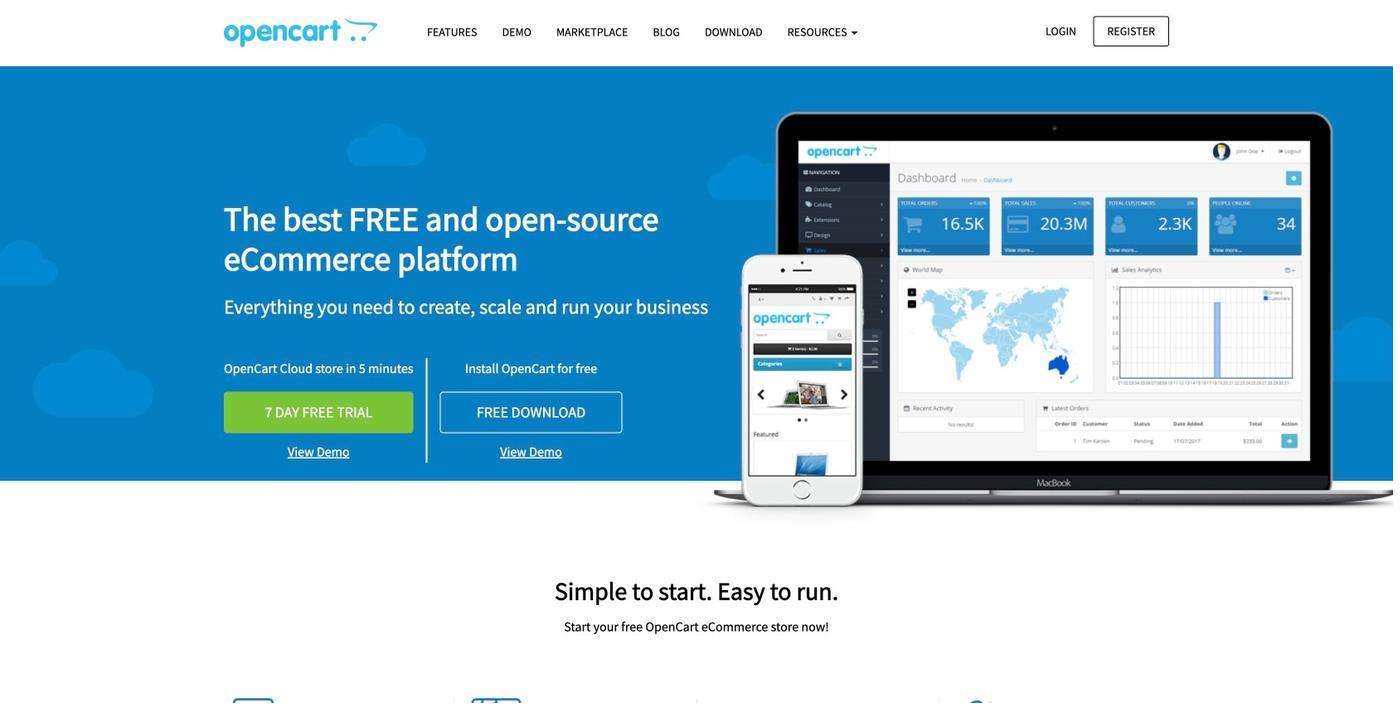 Task type: locate. For each thing, give the bounding box(es) containing it.
opencart - open source shopping cart solution image
[[224, 17, 378, 47]]



Task type: vqa. For each thing, say whether or not it's contained in the screenshot.
OpenCart - Open Source Shopping Cart Solution image
yes



